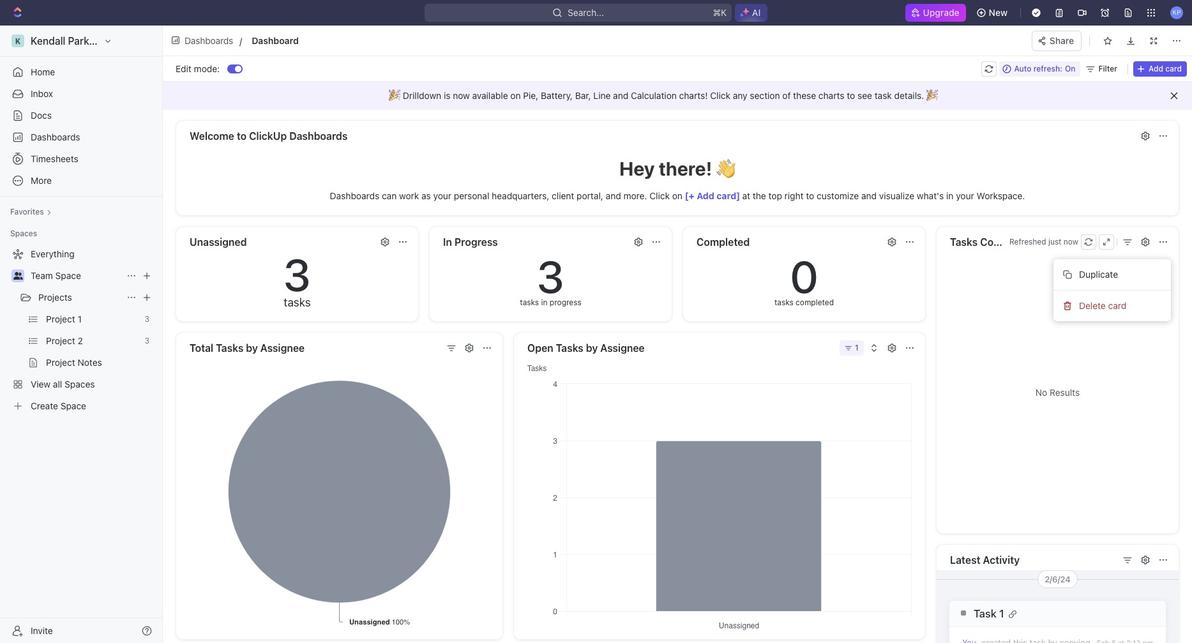 Task type: locate. For each thing, give the bounding box(es) containing it.
[+
[[685, 190, 695, 201]]

available
[[473, 90, 508, 101]]

2 horizontal spatial tasks
[[775, 298, 794, 307]]

latest activity
[[951, 555, 1020, 566]]

0 horizontal spatial on
[[511, 90, 521, 101]]

tasks for open tasks by assignee
[[556, 342, 584, 354]]

can
[[382, 190, 397, 201]]

and inside alert
[[613, 90, 629, 101]]

charts
[[819, 90, 845, 101]]

no
[[1036, 387, 1048, 398]]

None text field
[[252, 33, 590, 49]]

search...
[[568, 7, 604, 18]]

team
[[31, 270, 53, 281]]

completed left this on the right
[[981, 236, 1034, 248]]

by inside total tasks by assignee button
[[246, 342, 258, 354]]

tree
[[5, 244, 157, 417]]

0 vertical spatial to
[[847, 90, 856, 101]]

1 horizontal spatial now
[[1064, 237, 1079, 247]]

welcome to clickup dashboards button
[[189, 127, 1134, 145]]

2 horizontal spatial to
[[847, 90, 856, 101]]

by right open
[[586, 342, 598, 354]]

1 horizontal spatial click
[[711, 90, 731, 101]]

dashboards inside sidebar navigation
[[31, 132, 80, 142]]

progress
[[550, 298, 582, 307]]

now inside alert
[[453, 90, 470, 101]]

1 horizontal spatial 🎉
[[927, 90, 939, 101]]

at
[[743, 190, 751, 201]]

now right just
[[1064, 237, 1079, 247]]

0 horizontal spatial dashboards link
[[5, 127, 157, 148]]

open
[[528, 342, 554, 354]]

completed button
[[696, 233, 880, 251]]

right
[[785, 190, 804, 201]]

0 horizontal spatial card
[[1109, 300, 1127, 311]]

tasks inside 3 tasks
[[284, 296, 311, 309]]

tasks inside 3 tasks in progress
[[520, 298, 539, 307]]

3 inside 3 tasks in progress
[[537, 250, 565, 303]]

and right line
[[613, 90, 629, 101]]

visualize
[[880, 190, 915, 201]]

3 tasks in progress
[[520, 250, 582, 307]]

1 horizontal spatial by
[[586, 342, 598, 354]]

1 vertical spatial add
[[697, 190, 715, 201]]

on inside alert
[[511, 90, 521, 101]]

in
[[947, 190, 954, 201], [541, 298, 548, 307]]

0 vertical spatial now
[[453, 90, 470, 101]]

your right as
[[434, 190, 452, 201]]

to inside welcome to clickup dashboards button
[[237, 130, 247, 142]]

0 vertical spatial card
[[1166, 64, 1183, 73]]

line
[[594, 90, 611, 101]]

0 horizontal spatial to
[[237, 130, 247, 142]]

3 for 3 tasks in progress
[[537, 250, 565, 303]]

1 horizontal spatial completed
[[981, 236, 1034, 248]]

1 horizontal spatial add
[[1149, 64, 1164, 73]]

by right total
[[246, 342, 258, 354]]

work
[[399, 190, 419, 201]]

1
[[1000, 608, 1005, 620]]

this
[[1036, 236, 1057, 248]]

2 by from the left
[[586, 342, 598, 354]]

share
[[1050, 35, 1075, 46]]

team space
[[31, 270, 81, 281]]

tasks
[[284, 296, 311, 309], [520, 298, 539, 307], [775, 298, 794, 307]]

tasks for 0 tasks completed
[[775, 298, 794, 307]]

in left progress
[[541, 298, 548, 307]]

in right what's
[[947, 190, 954, 201]]

welcome to clickup dashboards
[[190, 130, 348, 142]]

1 vertical spatial to
[[237, 130, 247, 142]]

open tasks by assignee
[[528, 342, 645, 354]]

open tasks by assignee button
[[527, 339, 836, 357]]

tasks for 3 tasks
[[284, 296, 311, 309]]

0 tasks completed
[[775, 250, 834, 307]]

1 horizontal spatial 3
[[537, 250, 565, 303]]

home
[[31, 66, 55, 77]]

new
[[989, 7, 1008, 18]]

tree containing team space
[[5, 244, 157, 417]]

in inside 3 tasks in progress
[[541, 298, 548, 307]]

week
[[1060, 236, 1086, 248]]

to
[[847, 90, 856, 101], [237, 130, 247, 142], [806, 190, 815, 201]]

battery,
[[541, 90, 573, 101]]

0 horizontal spatial click
[[650, 190, 670, 201]]

1 by from the left
[[246, 342, 258, 354]]

calculation
[[631, 90, 677, 101]]

tasks left completed
[[775, 298, 794, 307]]

0 horizontal spatial tasks
[[216, 342, 244, 354]]

🎉
[[389, 90, 401, 101], [927, 90, 939, 101]]

0 horizontal spatial in
[[541, 298, 548, 307]]

home link
[[5, 62, 157, 82]]

tasks inside 0 tasks completed
[[775, 298, 794, 307]]

0 horizontal spatial now
[[453, 90, 470, 101]]

0 horizontal spatial your
[[434, 190, 452, 201]]

client
[[552, 190, 575, 201]]

0 vertical spatial add
[[1149, 64, 1164, 73]]

1 your from the left
[[434, 190, 452, 201]]

by for open
[[586, 342, 598, 354]]

your right what's
[[957, 190, 975, 201]]

customize
[[817, 190, 859, 201]]

0 vertical spatial on
[[511, 90, 521, 101]]

tree inside sidebar navigation
[[5, 244, 157, 417]]

dashboards link up mode:
[[168, 31, 238, 50]]

🎉 right details.
[[927, 90, 939, 101]]

0 horizontal spatial 🎉
[[389, 90, 401, 101]]

⌘k
[[713, 7, 727, 18]]

dashboards inside button
[[289, 130, 348, 142]]

inbox
[[31, 88, 53, 99]]

any
[[733, 90, 748, 101]]

card
[[1166, 64, 1183, 73], [1109, 300, 1127, 311]]

spaces
[[10, 229, 37, 238]]

tasks left progress
[[520, 298, 539, 307]]

0 horizontal spatial 3
[[284, 248, 311, 301]]

0 horizontal spatial by
[[246, 342, 258, 354]]

0 horizontal spatial assignee
[[260, 342, 305, 354]]

0 vertical spatial click
[[711, 90, 731, 101]]

tasks down workspace.
[[951, 236, 978, 248]]

1 completed from the left
[[697, 236, 750, 248]]

by for total
[[246, 342, 258, 354]]

1 horizontal spatial in
[[947, 190, 954, 201]]

1 vertical spatial dashboards link
[[5, 127, 157, 148]]

in
[[443, 236, 452, 248]]

latest
[[951, 555, 981, 566]]

add inside button
[[1149, 64, 1164, 73]]

and left the more.
[[606, 190, 621, 201]]

🎉 drilldown is now available on pie, battery, bar, line and calculation charts! click any section of these charts to see task details.  🎉 alert
[[163, 82, 1193, 110]]

on left [+
[[673, 190, 683, 201]]

1 horizontal spatial dashboards link
[[168, 31, 238, 50]]

3
[[284, 248, 311, 301], [537, 250, 565, 303]]

🎉 left drilldown
[[389, 90, 401, 101]]

0 horizontal spatial tasks
[[284, 296, 311, 309]]

‎task
[[974, 608, 997, 620]]

tasks up total tasks by assignee button
[[284, 296, 311, 309]]

add card
[[1149, 64, 1183, 73]]

section
[[750, 90, 780, 101]]

to right the right
[[806, 190, 815, 201]]

1 horizontal spatial assignee
[[601, 342, 645, 354]]

1 horizontal spatial your
[[957, 190, 975, 201]]

dashboards link down docs link
[[5, 127, 157, 148]]

in progress
[[443, 236, 498, 248]]

2 horizontal spatial tasks
[[951, 236, 978, 248]]

0 horizontal spatial completed
[[697, 236, 750, 248]]

there!
[[659, 157, 713, 180]]

these
[[794, 90, 817, 101]]

1 vertical spatial on
[[673, 190, 683, 201]]

🎉 drilldown is now available on pie, battery, bar, line and calculation charts! click any section of these charts to see task details.  🎉
[[389, 90, 941, 101]]

1 vertical spatial now
[[1064, 237, 1079, 247]]

now right is
[[453, 90, 470, 101]]

tasks
[[951, 236, 978, 248], [216, 342, 244, 354], [556, 342, 584, 354]]

dashboards up timesheets
[[31, 132, 80, 142]]

1 horizontal spatial tasks
[[520, 298, 539, 307]]

‎task 1
[[974, 608, 1005, 620]]

card for add card
[[1166, 64, 1183, 73]]

1 vertical spatial click
[[650, 190, 670, 201]]

refreshed just now
[[1010, 237, 1079, 247]]

1 horizontal spatial card
[[1166, 64, 1183, 73]]

dashboards up mode:
[[185, 35, 233, 46]]

2 vertical spatial to
[[806, 190, 815, 201]]

to left see
[[847, 90, 856, 101]]

1 horizontal spatial tasks
[[556, 342, 584, 354]]

details.
[[895, 90, 925, 101]]

‎task 1 link
[[953, 608, 1154, 621]]

1 assignee from the left
[[260, 342, 305, 354]]

1 vertical spatial in
[[541, 298, 548, 307]]

dashboards right clickup
[[289, 130, 348, 142]]

click right the more.
[[650, 190, 670, 201]]

bar,
[[575, 90, 591, 101]]

on left pie,
[[511, 90, 521, 101]]

2 completed from the left
[[981, 236, 1034, 248]]

tasks completed this week button
[[950, 233, 1086, 251]]

edit
[[176, 63, 192, 74]]

to left clickup
[[237, 130, 247, 142]]

by inside open tasks by assignee button
[[586, 342, 598, 354]]

auto
[[1015, 64, 1032, 73]]

1 horizontal spatial on
[[673, 190, 683, 201]]

tasks right open
[[556, 342, 584, 354]]

1 vertical spatial card
[[1109, 300, 1127, 311]]

no results
[[1036, 387, 1080, 398]]

tasks right total
[[216, 342, 244, 354]]

team space link
[[31, 266, 121, 286]]

and left visualize
[[862, 190, 877, 201]]

and
[[613, 90, 629, 101], [606, 190, 621, 201], [862, 190, 877, 201]]

by
[[246, 342, 258, 354], [586, 342, 598, 354]]

dashboards left the can
[[330, 190, 380, 201]]

personal
[[454, 190, 490, 201]]

clickup
[[249, 130, 287, 142]]

2 assignee from the left
[[601, 342, 645, 354]]

click left any
[[711, 90, 731, 101]]

👋
[[717, 157, 736, 180]]

completed down card]
[[697, 236, 750, 248]]



Task type: vqa. For each thing, say whether or not it's contained in the screenshot.
1
yes



Task type: describe. For each thing, give the bounding box(es) containing it.
in progress button
[[443, 233, 627, 251]]

more.
[[624, 190, 647, 201]]

total
[[190, 342, 213, 354]]

just
[[1049, 237, 1062, 247]]

refreshed
[[1010, 237, 1047, 247]]

upgrade
[[923, 7, 960, 18]]

projects link
[[38, 287, 121, 308]]

the
[[753, 190, 766, 201]]

docs link
[[5, 105, 157, 126]]

assignee for total tasks by assignee
[[260, 342, 305, 354]]

dashboards can work as your personal headquarters, client portal, and more. click on [+ add card] at the top right to customize and visualize what's in your workspace.
[[330, 190, 1026, 201]]

progress
[[455, 236, 498, 248]]

favorites
[[10, 207, 44, 217]]

total tasks by assignee
[[190, 342, 305, 354]]

headquarters,
[[492, 190, 550, 201]]

1 horizontal spatial to
[[806, 190, 815, 201]]

portal,
[[577, 190, 604, 201]]

as
[[422, 190, 431, 201]]

1 🎉 from the left
[[389, 90, 401, 101]]

2 🎉 from the left
[[927, 90, 939, 101]]

tasks inside button
[[951, 236, 978, 248]]

results
[[1050, 387, 1080, 398]]

timesheets link
[[5, 149, 157, 169]]

charts!
[[680, 90, 708, 101]]

projects
[[38, 292, 72, 303]]

upgrade link
[[906, 4, 966, 22]]

delete
[[1080, 300, 1106, 311]]

auto refresh: on
[[1015, 64, 1076, 73]]

user group image
[[13, 272, 23, 280]]

0 horizontal spatial add
[[697, 190, 715, 201]]

completed inside tasks completed this week button
[[981, 236, 1034, 248]]

space
[[55, 270, 81, 281]]

timesheets
[[31, 153, 78, 164]]

workspace.
[[977, 190, 1026, 201]]

welcome
[[190, 130, 234, 142]]

0 vertical spatial in
[[947, 190, 954, 201]]

new button
[[972, 3, 1016, 23]]

3 for 3 tasks
[[284, 248, 311, 301]]

duplicate button
[[1059, 264, 1167, 285]]

inbox link
[[5, 84, 157, 104]]

task
[[875, 90, 892, 101]]

share button
[[1032, 30, 1082, 51]]

tasks for 3 tasks in progress
[[520, 298, 539, 307]]

card for delete card
[[1109, 300, 1127, 311]]

tasks completed this week
[[951, 236, 1086, 248]]

favorites button
[[5, 204, 57, 220]]

unassigned
[[190, 236, 247, 248]]

assignee for open tasks by assignee
[[601, 342, 645, 354]]

sidebar navigation
[[0, 26, 163, 643]]

is
[[444, 90, 451, 101]]

delete card button
[[1059, 296, 1167, 316]]

to inside '🎉 drilldown is now available on pie, battery, bar, line and calculation charts! click any section of these charts to see task details.  🎉' alert
[[847, 90, 856, 101]]

3 tasks
[[284, 248, 311, 309]]

0 vertical spatial dashboards link
[[168, 31, 238, 50]]

tasks for total tasks by assignee
[[216, 342, 244, 354]]

delete card
[[1080, 300, 1127, 311]]

activity
[[984, 555, 1020, 566]]

what's
[[917, 190, 944, 201]]

drilldown
[[403, 90, 442, 101]]

top
[[769, 190, 783, 201]]

of
[[783, 90, 791, 101]]

total tasks by assignee button
[[189, 339, 440, 357]]

see
[[858, 90, 873, 101]]

click inside alert
[[711, 90, 731, 101]]

duplicate
[[1080, 269, 1119, 280]]

card]
[[717, 190, 741, 201]]

2 your from the left
[[957, 190, 975, 201]]

invite
[[31, 625, 53, 636]]

pie,
[[523, 90, 539, 101]]

edit mode:
[[176, 63, 220, 74]]

docs
[[31, 110, 52, 121]]

on
[[1066, 64, 1076, 73]]

completed inside completed button
[[697, 236, 750, 248]]

unassigned button
[[189, 233, 373, 251]]

add card button
[[1134, 61, 1188, 76]]

hey
[[620, 157, 655, 180]]

refresh:
[[1034, 64, 1063, 73]]

hey there! 👋
[[620, 157, 736, 180]]



